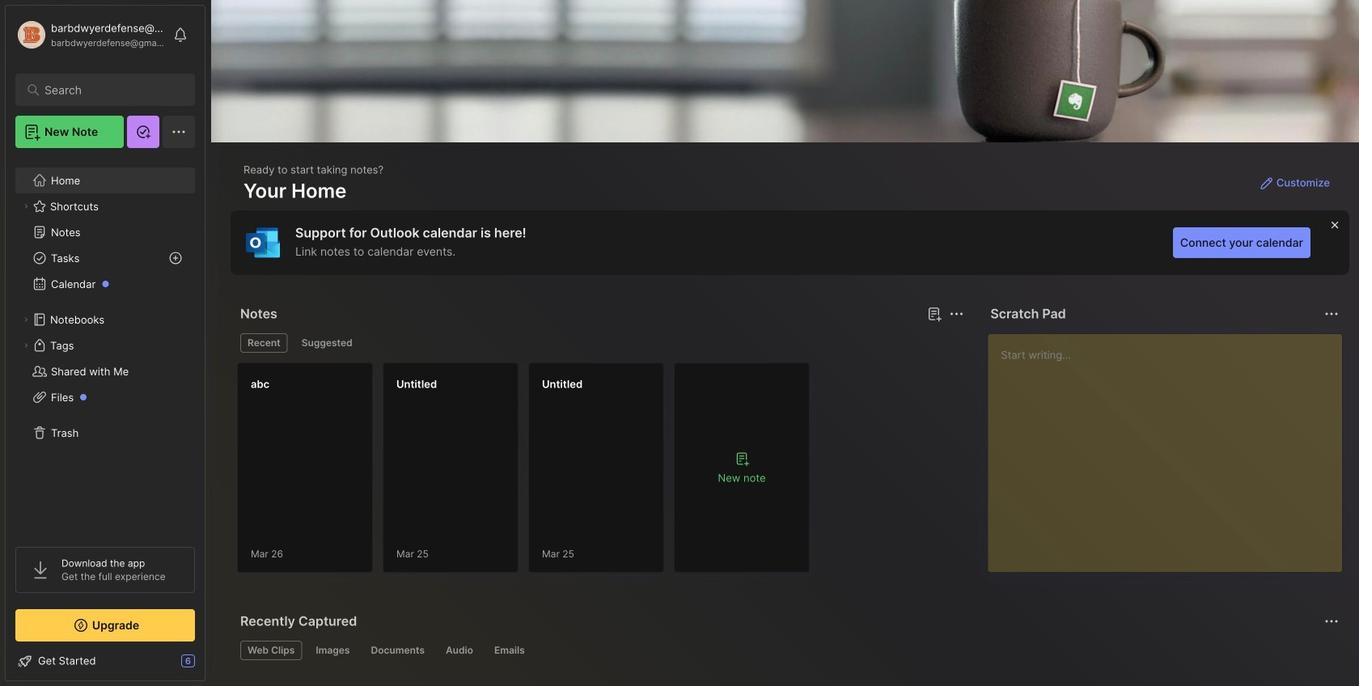 Task type: vqa. For each thing, say whether or not it's contained in the screenshot.
Create task
no



Task type: describe. For each thing, give the bounding box(es) containing it.
expand notebooks image
[[21, 315, 31, 324]]

Start writing… text field
[[1001, 334, 1342, 559]]

more actions image
[[947, 304, 966, 324]]

Help and Learning task checklist field
[[6, 648, 205, 674]]

1 tab list from the top
[[240, 333, 962, 353]]

1 more actions field from the left
[[945, 303, 968, 325]]

Search text field
[[45, 83, 174, 98]]

tree inside main element
[[6, 158, 205, 532]]

expand tags image
[[21, 341, 31, 350]]

Account field
[[15, 19, 165, 51]]



Task type: locate. For each thing, give the bounding box(es) containing it.
1 horizontal spatial more actions field
[[1321, 303, 1343, 325]]

1 vertical spatial tab list
[[240, 641, 1337, 660]]

tree
[[6, 158, 205, 532]]

None search field
[[45, 80, 174, 100]]

2 more actions field from the left
[[1321, 303, 1343, 325]]

More actions field
[[945, 303, 968, 325], [1321, 303, 1343, 325]]

more actions image
[[1322, 304, 1342, 324]]

0 horizontal spatial more actions field
[[945, 303, 968, 325]]

none search field inside main element
[[45, 80, 174, 100]]

2 tab list from the top
[[240, 641, 1337, 660]]

click to collapse image
[[204, 656, 216, 676]]

main element
[[0, 0, 210, 686]]

row group
[[237, 363, 820, 583]]

tab list
[[240, 333, 962, 353], [240, 641, 1337, 660]]

0 vertical spatial tab list
[[240, 333, 962, 353]]

tab
[[240, 333, 288, 353], [294, 333, 360, 353], [240, 641, 302, 660], [309, 641, 357, 660], [364, 641, 432, 660], [439, 641, 481, 660], [487, 641, 532, 660]]



